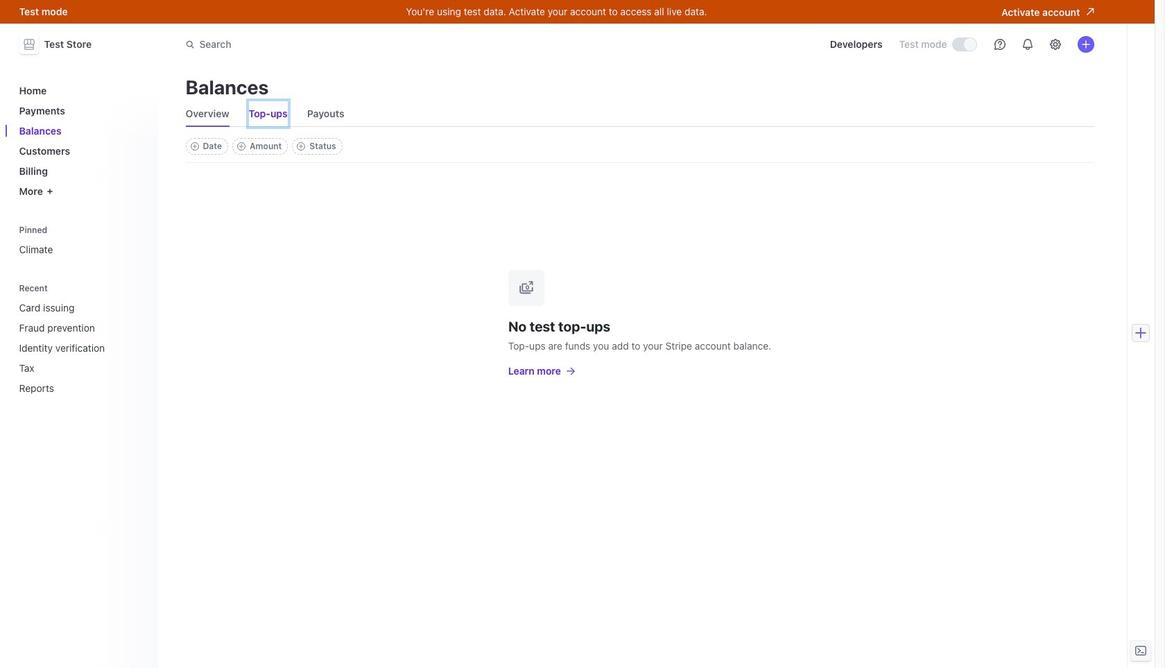 Task type: vqa. For each thing, say whether or not it's contained in the screenshot.
toolbar at left top
yes



Task type: describe. For each thing, give the bounding box(es) containing it.
core navigation links element
[[14, 79, 149, 203]]

add date image
[[190, 142, 199, 151]]

Search text field
[[177, 32, 568, 57]]

edit pins image
[[136, 226, 144, 234]]

2 recent element from the top
[[14, 296, 149, 400]]

clear history image
[[136, 284, 144, 292]]

pinned element
[[14, 220, 149, 261]]



Task type: locate. For each thing, give the bounding box(es) containing it.
recent element
[[14, 279, 149, 400], [14, 296, 149, 400]]

notifications image
[[1022, 39, 1033, 50]]

1 recent element from the top
[[14, 279, 149, 400]]

help image
[[994, 39, 1006, 50]]

settings image
[[1050, 39, 1061, 50]]

add amount image
[[237, 142, 246, 151]]

Test mode checkbox
[[953, 38, 976, 51]]

toolbar
[[186, 138, 342, 155]]

None search field
[[177, 32, 568, 57]]

add status image
[[297, 142, 305, 151]]

tab list
[[186, 101, 1094, 127]]



